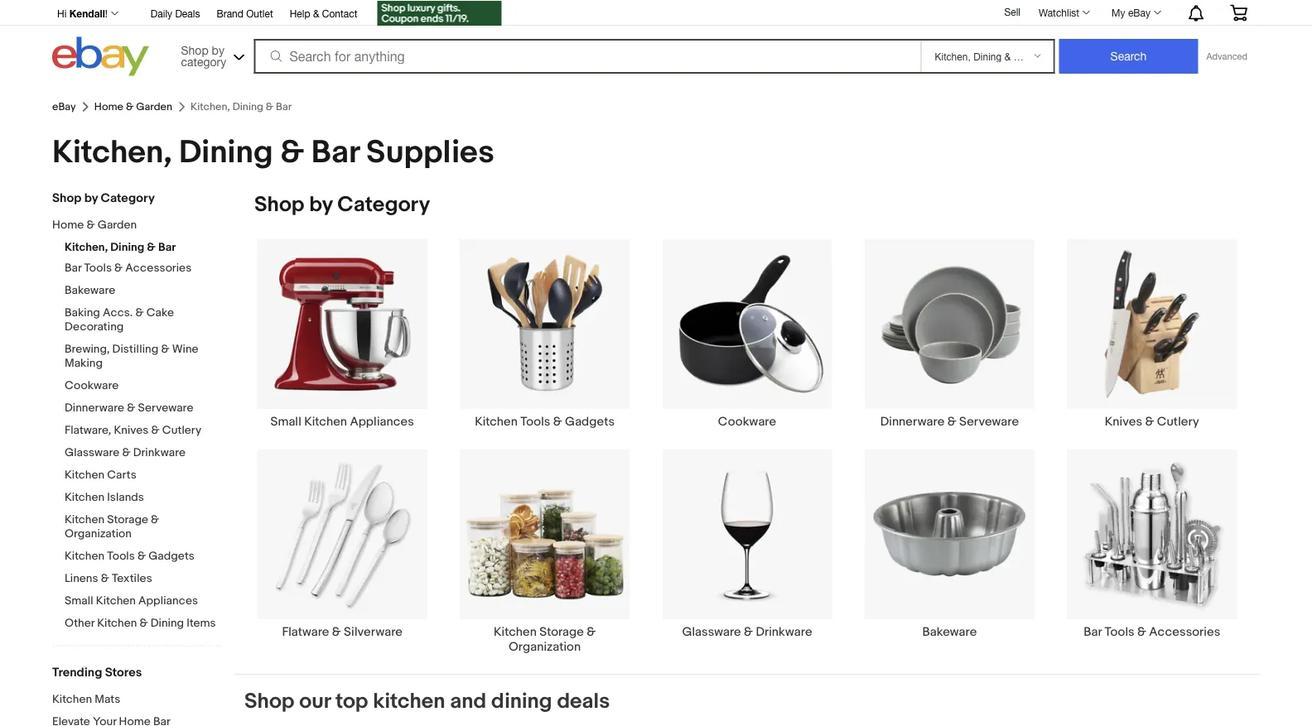 Task type: describe. For each thing, give the bounding box(es) containing it.
1 horizontal spatial dinnerware
[[881, 414, 945, 429]]

1 horizontal spatial bar tools & accessories link
[[1051, 449, 1254, 655]]

1 horizontal spatial bakeware
[[923, 625, 977, 640]]

drinkware inside home & garden kitchen, dining & bar bar tools & accessories bakeware baking accs. & cake decorating brewing, distilling & wine making cookware dinnerware & serveware flatware, knives & cutlery glassware & drinkware kitchen carts kitchen islands kitchen storage & organization kitchen tools & gadgets linens & textiles small kitchen appliances other kitchen & dining items
[[133, 446, 186, 460]]

1 vertical spatial drinkware
[[756, 625, 813, 640]]

accessories inside bar tools & accessories link
[[1150, 625, 1221, 640]]

0 vertical spatial dining
[[179, 133, 273, 172]]

1 horizontal spatial dinnerware & serveware link
[[849, 238, 1051, 429]]

accessories inside home & garden kitchen, dining & bar bar tools & accessories bakeware baking accs. & cake decorating brewing, distilling & wine making cookware dinnerware & serveware flatware, knives & cutlery glassware & drinkware kitchen carts kitchen islands kitchen storage & organization kitchen tools & gadgets linens & textiles small kitchen appliances other kitchen & dining items
[[125, 262, 192, 276]]

deals
[[175, 7, 200, 19]]

kitchen carts link
[[65, 469, 222, 484]]

accs.
[[103, 306, 133, 320]]

1 vertical spatial dining
[[110, 241, 144, 255]]

1 horizontal spatial cookware link
[[646, 238, 849, 429]]

baking accs. & cake decorating link
[[65, 306, 222, 336]]

textiles
[[112, 572, 152, 586]]

home for home & garden
[[94, 100, 124, 113]]

1 horizontal spatial small kitchen appliances link
[[241, 238, 444, 429]]

my
[[1112, 7, 1126, 18]]

and
[[450, 689, 487, 715]]

garden for home & garden kitchen, dining & bar bar tools & accessories bakeware baking accs. & cake decorating brewing, distilling & wine making cookware dinnerware & serveware flatware, knives & cutlery glassware & drinkware kitchen carts kitchen islands kitchen storage & organization kitchen tools & gadgets linens & textiles small kitchen appliances other kitchen & dining items
[[98, 218, 137, 232]]

0 horizontal spatial ebay
[[52, 100, 76, 113]]

!
[[105, 7, 108, 19]]

trending
[[52, 666, 102, 681]]

storage inside kitchen storage & organization
[[540, 625, 584, 640]]

knives inside home & garden kitchen, dining & bar bar tools & accessories bakeware baking accs. & cake decorating brewing, distilling & wine making cookware dinnerware & serveware flatware, knives & cutlery glassware & drinkware kitchen carts kitchen islands kitchen storage & organization kitchen tools & gadgets linens & textiles small kitchen appliances other kitchen & dining items
[[114, 424, 149, 438]]

shop by category button
[[174, 37, 248, 73]]

kitchen, inside home & garden kitchen, dining & bar bar tools & accessories bakeware baking accs. & cake decorating brewing, distilling & wine making cookware dinnerware & serveware flatware, knives & cutlery glassware & drinkware kitchen carts kitchen islands kitchen storage & organization kitchen tools & gadgets linens & textiles small kitchen appliances other kitchen & dining items
[[65, 241, 108, 255]]

cookware inside home & garden kitchen, dining & bar bar tools & accessories bakeware baking accs. & cake decorating brewing, distilling & wine making cookware dinnerware & serveware flatware, knives & cutlery glassware & drinkware kitchen carts kitchen islands kitchen storage & organization kitchen tools & gadgets linens & textiles small kitchen appliances other kitchen & dining items
[[65, 379, 119, 393]]

bar tools & accessories
[[1084, 625, 1221, 640]]

wine
[[172, 343, 199, 357]]

flatware & silverware link
[[241, 449, 444, 655]]

ebay link
[[52, 100, 76, 113]]

kitchen inside kitchen storage & organization
[[494, 625, 537, 640]]

flatware
[[282, 625, 329, 640]]

glassware inside home & garden kitchen, dining & bar bar tools & accessories bakeware baking accs. & cake decorating brewing, distilling & wine making cookware dinnerware & serveware flatware, knives & cutlery glassware & drinkware kitchen carts kitchen islands kitchen storage & organization kitchen tools & gadgets linens & textiles small kitchen appliances other kitchen & dining items
[[65, 446, 120, 460]]

0 horizontal spatial bar tools & accessories link
[[65, 262, 222, 277]]

my ebay link
[[1103, 2, 1170, 22]]

silverware
[[344, 625, 403, 640]]

& inside account navigation
[[313, 7, 319, 19]]

home & garden
[[94, 100, 172, 113]]

brand
[[217, 7, 244, 19]]

glassware & drinkware
[[682, 625, 813, 640]]

0 horizontal spatial cookware link
[[65, 379, 222, 395]]

1 horizontal spatial kitchen storage & organization link
[[444, 449, 646, 655]]

category for home & garden link to the bottom
[[101, 191, 155, 206]]

1 horizontal spatial small
[[271, 414, 302, 429]]

brand outlet
[[217, 7, 273, 19]]

gadgets inside home & garden kitchen, dining & bar bar tools & accessories bakeware baking accs. & cake decorating brewing, distilling & wine making cookware dinnerware & serveware flatware, knives & cutlery glassware & drinkware kitchen carts kitchen islands kitchen storage & organization kitchen tools & gadgets linens & textiles small kitchen appliances other kitchen & dining items
[[149, 550, 195, 564]]

kitchen tools & gadgets
[[475, 414, 615, 429]]

brewing,
[[65, 343, 110, 357]]

mats
[[95, 693, 120, 707]]

& inside kitchen storage & organization
[[587, 625, 596, 640]]

daily
[[151, 7, 172, 19]]

baking
[[65, 306, 100, 320]]

shop by category banner
[[48, 0, 1261, 80]]

sell link
[[997, 6, 1029, 18]]

dining
[[491, 689, 553, 715]]

trending stores
[[52, 666, 142, 681]]

account navigation
[[48, 0, 1261, 28]]

none submit inside shop by category banner
[[1060, 39, 1199, 74]]

sell
[[1005, 6, 1021, 18]]

kitchen
[[373, 689, 446, 715]]

outlet
[[246, 7, 273, 19]]

advanced
[[1207, 51, 1248, 62]]

hi kendall !
[[57, 7, 108, 19]]

contact
[[322, 7, 358, 19]]

ebay inside 'my ebay' link
[[1129, 7, 1151, 18]]

help & contact link
[[290, 5, 358, 23]]

0 vertical spatial gadgets
[[565, 414, 615, 429]]

dinnerware & serveware
[[881, 414, 1020, 429]]

flatware,
[[65, 424, 111, 438]]

category
[[181, 55, 226, 68]]

0 horizontal spatial dinnerware & serveware link
[[65, 402, 222, 417]]

help & contact
[[290, 7, 358, 19]]

carts
[[107, 469, 137, 483]]

our
[[299, 689, 331, 715]]

stores
[[105, 666, 142, 681]]

main content containing shop by category
[[235, 192, 1261, 727]]

hi
[[57, 7, 67, 19]]

kitchen mats
[[52, 693, 120, 707]]

cake
[[146, 306, 174, 320]]



Task type: vqa. For each thing, say whether or not it's contained in the screenshot.
| to the left
no



Task type: locate. For each thing, give the bounding box(es) containing it.
1 vertical spatial kitchen tools & gadgets link
[[65, 550, 222, 566]]

kitchen, up baking
[[65, 241, 108, 255]]

category
[[101, 191, 155, 206], [338, 192, 430, 218]]

storage up deals
[[540, 625, 584, 640]]

organization inside kitchen storage & organization
[[509, 640, 581, 655]]

0 horizontal spatial small
[[65, 595, 93, 609]]

0 vertical spatial home
[[94, 100, 124, 113]]

linens
[[65, 572, 98, 586]]

shop our top kitchen and dining deals
[[245, 689, 610, 715]]

shop by category for the right the small kitchen appliances link
[[254, 192, 430, 218]]

0 vertical spatial accessories
[[125, 262, 192, 276]]

1 vertical spatial small kitchen appliances link
[[65, 595, 222, 610]]

bakeware link
[[65, 284, 222, 300], [849, 449, 1051, 655]]

0 horizontal spatial organization
[[65, 528, 132, 542]]

home inside home & garden kitchen, dining & bar bar tools & accessories bakeware baking accs. & cake decorating brewing, distilling & wine making cookware dinnerware & serveware flatware, knives & cutlery glassware & drinkware kitchen carts kitchen islands kitchen storage & organization kitchen tools & gadgets linens & textiles small kitchen appliances other kitchen & dining items
[[52, 218, 84, 232]]

get the coupon image
[[378, 1, 502, 26]]

watchlist
[[1039, 7, 1080, 18]]

dinnerware & serveware link
[[849, 238, 1051, 429], [65, 402, 222, 417]]

decorating
[[65, 320, 124, 334]]

organization
[[65, 528, 132, 542], [509, 640, 581, 655]]

linens & textiles link
[[65, 572, 222, 588]]

1 horizontal spatial glassware
[[682, 625, 742, 640]]

shop by category
[[181, 43, 226, 68]]

home for home & garden kitchen, dining & bar bar tools & accessories bakeware baking accs. & cake decorating brewing, distilling & wine making cookware dinnerware & serveware flatware, knives & cutlery glassware & drinkware kitchen carts kitchen islands kitchen storage & organization kitchen tools & gadgets linens & textiles small kitchen appliances other kitchen & dining items
[[52, 218, 84, 232]]

1 horizontal spatial accessories
[[1150, 625, 1221, 640]]

ebay
[[1129, 7, 1151, 18], [52, 100, 76, 113]]

0 vertical spatial bakeware
[[65, 284, 115, 298]]

kendall
[[69, 7, 105, 19]]

1 horizontal spatial category
[[338, 192, 430, 218]]

0 horizontal spatial appliances
[[139, 595, 198, 609]]

shop by category
[[52, 191, 155, 206], [254, 192, 430, 218]]

dinnerware inside home & garden kitchen, dining & bar bar tools & accessories bakeware baking accs. & cake decorating brewing, distilling & wine making cookware dinnerware & serveware flatware, knives & cutlery glassware & drinkware kitchen carts kitchen islands kitchen storage & organization kitchen tools & gadgets linens & textiles small kitchen appliances other kitchen & dining items
[[65, 402, 124, 416]]

small
[[271, 414, 302, 429], [65, 595, 93, 609]]

0 horizontal spatial shop by category
[[52, 191, 155, 206]]

1 vertical spatial accessories
[[1150, 625, 1221, 640]]

1 horizontal spatial ebay
[[1129, 7, 1151, 18]]

by
[[212, 43, 225, 57], [84, 191, 98, 206], [309, 192, 333, 218]]

knives & cutlery link
[[1051, 238, 1254, 429]]

1 vertical spatial storage
[[540, 625, 584, 640]]

my ebay
[[1112, 7, 1151, 18]]

tools
[[84, 262, 112, 276], [521, 414, 551, 429], [107, 550, 135, 564], [1105, 625, 1135, 640]]

0 horizontal spatial dinnerware
[[65, 402, 124, 416]]

bar
[[311, 133, 359, 172], [158, 241, 176, 255], [65, 262, 81, 276], [1084, 625, 1103, 640]]

dining
[[179, 133, 273, 172], [110, 241, 144, 255], [151, 617, 184, 631]]

dinnerware
[[65, 402, 124, 416], [881, 414, 945, 429]]

deals
[[557, 689, 610, 715]]

1 vertical spatial bar tools & accessories link
[[1051, 449, 1254, 655]]

organization down islands
[[65, 528, 132, 542]]

0 vertical spatial glassware
[[65, 446, 120, 460]]

kitchen storage & organization
[[494, 625, 596, 655]]

cutlery inside home & garden kitchen, dining & bar bar tools & accessories bakeware baking accs. & cake decorating brewing, distilling & wine making cookware dinnerware & serveware flatware, knives & cutlery glassware & drinkware kitchen carts kitchen islands kitchen storage & organization kitchen tools & gadgets linens & textiles small kitchen appliances other kitchen & dining items
[[162, 424, 202, 438]]

0 vertical spatial bakeware link
[[65, 284, 222, 300]]

1 vertical spatial glassware
[[682, 625, 742, 640]]

brewing, distilling & wine making link
[[65, 343, 222, 373]]

0 vertical spatial kitchen tools & gadgets link
[[444, 238, 646, 429]]

daily deals link
[[151, 5, 200, 23]]

category for the right the small kitchen appliances link
[[338, 192, 430, 218]]

ebay right 'my'
[[1129, 7, 1151, 18]]

kitchen,
[[52, 133, 172, 172], [65, 241, 108, 255]]

kitchen, dining & bar supplies
[[52, 133, 495, 172]]

bar tools & accessories link
[[65, 262, 222, 277], [1051, 449, 1254, 655]]

1 horizontal spatial cutlery
[[1158, 414, 1200, 429]]

1 horizontal spatial storage
[[540, 625, 584, 640]]

serveware
[[138, 402, 193, 416], [960, 414, 1020, 429]]

distilling
[[112, 343, 159, 357]]

cookware
[[65, 379, 119, 393], [718, 414, 777, 429]]

watchlist link
[[1030, 2, 1098, 22]]

1 vertical spatial home & garden link
[[52, 218, 210, 234]]

0 horizontal spatial home
[[52, 218, 84, 232]]

0 horizontal spatial bakeware link
[[65, 284, 222, 300]]

0 horizontal spatial category
[[101, 191, 155, 206]]

glassware & drinkware link
[[65, 446, 222, 462], [646, 449, 849, 655]]

small kitchen appliances
[[271, 414, 414, 429]]

0 horizontal spatial glassware
[[65, 446, 120, 460]]

home & garden kitchen, dining & bar bar tools & accessories bakeware baking accs. & cake decorating brewing, distilling & wine making cookware dinnerware & serveware flatware, knives & cutlery glassware & drinkware kitchen carts kitchen islands kitchen storage & organization kitchen tools & gadgets linens & textiles small kitchen appliances other kitchen & dining items
[[52, 218, 216, 631]]

0 vertical spatial organization
[[65, 528, 132, 542]]

0 horizontal spatial storage
[[107, 513, 148, 528]]

storage
[[107, 513, 148, 528], [540, 625, 584, 640]]

&
[[313, 7, 319, 19], [126, 100, 134, 113], [280, 133, 304, 172], [87, 218, 95, 232], [147, 241, 156, 255], [114, 262, 123, 276], [135, 306, 144, 320], [161, 343, 170, 357], [127, 402, 135, 416], [553, 414, 563, 429], [948, 414, 957, 429], [1146, 414, 1155, 429], [151, 424, 160, 438], [122, 446, 131, 460], [151, 513, 159, 528], [137, 550, 146, 564], [101, 572, 109, 586], [140, 617, 148, 631], [332, 625, 341, 640], [587, 625, 596, 640], [744, 625, 753, 640], [1138, 625, 1147, 640]]

1 vertical spatial ebay
[[52, 100, 76, 113]]

1 vertical spatial bakeware
[[923, 625, 977, 640]]

advanced link
[[1199, 40, 1257, 73]]

kitchen mats link
[[52, 693, 222, 709]]

cookware link
[[646, 238, 849, 429], [65, 379, 222, 395]]

1 horizontal spatial by
[[212, 43, 225, 57]]

storage inside home & garden kitchen, dining & bar bar tools & accessories bakeware baking accs. & cake decorating brewing, distilling & wine making cookware dinnerware & serveware flatware, knives & cutlery glassware & drinkware kitchen carts kitchen islands kitchen storage & organization kitchen tools & gadgets linens & textiles small kitchen appliances other kitchen & dining items
[[107, 513, 148, 528]]

appliances
[[350, 414, 414, 429], [139, 595, 198, 609]]

0 vertical spatial cookware
[[65, 379, 119, 393]]

0 horizontal spatial cookware
[[65, 379, 119, 393]]

0 horizontal spatial by
[[84, 191, 98, 206]]

small inside home & garden kitchen, dining & bar bar tools & accessories bakeware baking accs. & cake decorating brewing, distilling & wine making cookware dinnerware & serveware flatware, knives & cutlery glassware & drinkware kitchen carts kitchen islands kitchen storage & organization kitchen tools & gadgets linens & textiles small kitchen appliances other kitchen & dining items
[[65, 595, 93, 609]]

1 horizontal spatial appliances
[[350, 414, 414, 429]]

ebay left home & garden
[[52, 100, 76, 113]]

organization up "dining"
[[509, 640, 581, 655]]

home & garden link
[[94, 100, 172, 113], [52, 218, 210, 234]]

shop by category for home & garden link to the bottom
[[52, 191, 155, 206]]

1 horizontal spatial drinkware
[[756, 625, 813, 640]]

storage down islands
[[107, 513, 148, 528]]

making
[[65, 357, 103, 371]]

top
[[336, 689, 368, 715]]

islands
[[107, 491, 144, 505]]

daily deals
[[151, 7, 200, 19]]

shop inside 'shop by category'
[[181, 43, 209, 57]]

items
[[187, 617, 216, 631]]

0 vertical spatial storage
[[107, 513, 148, 528]]

1 horizontal spatial gadgets
[[565, 414, 615, 429]]

appliances inside home & garden kitchen, dining & bar bar tools & accessories bakeware baking accs. & cake decorating brewing, distilling & wine making cookware dinnerware & serveware flatware, knives & cutlery glassware & drinkware kitchen carts kitchen islands kitchen storage & organization kitchen tools & gadgets linens & textiles small kitchen appliances other kitchen & dining items
[[139, 595, 198, 609]]

1 vertical spatial cookware
[[718, 414, 777, 429]]

flatware, knives & cutlery link
[[65, 424, 222, 440]]

1 vertical spatial organization
[[509, 640, 581, 655]]

1 horizontal spatial home
[[94, 100, 124, 113]]

kitchen
[[304, 414, 347, 429], [475, 414, 518, 429], [65, 469, 105, 483], [65, 491, 105, 505], [65, 513, 105, 528], [65, 550, 105, 564], [96, 595, 136, 609], [97, 617, 137, 631], [494, 625, 537, 640], [52, 693, 92, 707]]

serveware inside home & garden kitchen, dining & bar bar tools & accessories bakeware baking accs. & cake decorating brewing, distilling & wine making cookware dinnerware & serveware flatware, knives & cutlery glassware & drinkware kitchen carts kitchen islands kitchen storage & organization kitchen tools & gadgets linens & textiles small kitchen appliances other kitchen & dining items
[[138, 402, 193, 416]]

home
[[94, 100, 124, 113], [52, 218, 84, 232]]

1 vertical spatial small
[[65, 595, 93, 609]]

1 horizontal spatial glassware & drinkware link
[[646, 449, 849, 655]]

other kitchen & dining items link
[[65, 617, 222, 633]]

0 vertical spatial bar tools & accessories link
[[65, 262, 222, 277]]

garden inside home & garden kitchen, dining & bar bar tools & accessories bakeware baking accs. & cake decorating brewing, distilling & wine making cookware dinnerware & serveware flatware, knives & cutlery glassware & drinkware kitchen carts kitchen islands kitchen storage & organization kitchen tools & gadgets linens & textiles small kitchen appliances other kitchen & dining items
[[98, 218, 137, 232]]

1 horizontal spatial bakeware link
[[849, 449, 1051, 655]]

1 horizontal spatial knives
[[1106, 414, 1143, 429]]

1 vertical spatial garden
[[98, 218, 137, 232]]

1 horizontal spatial shop by category
[[254, 192, 430, 218]]

1 vertical spatial home
[[52, 218, 84, 232]]

0 horizontal spatial kitchen storage & organization link
[[65, 513, 222, 543]]

0 horizontal spatial cutlery
[[162, 424, 202, 438]]

0 horizontal spatial serveware
[[138, 402, 193, 416]]

help
[[290, 7, 310, 19]]

garden for home & garden
[[136, 100, 172, 113]]

gadgets
[[565, 414, 615, 429], [149, 550, 195, 564]]

0 horizontal spatial small kitchen appliances link
[[65, 595, 222, 610]]

flatware & silverware
[[282, 625, 403, 640]]

kitchen, down home & garden
[[52, 133, 172, 172]]

bakeware
[[65, 284, 115, 298], [923, 625, 977, 640]]

None submit
[[1060, 39, 1199, 74]]

0 horizontal spatial drinkware
[[133, 446, 186, 460]]

by for home & garden link to the bottom
[[84, 191, 98, 206]]

0 vertical spatial small
[[271, 414, 302, 429]]

your shopping cart image
[[1230, 4, 1249, 21]]

1 horizontal spatial cookware
[[718, 414, 777, 429]]

kitchen tools & gadgets link
[[444, 238, 646, 429], [65, 550, 222, 566]]

kitchen islands link
[[65, 491, 222, 507]]

organization inside home & garden kitchen, dining & bar bar tools & accessories bakeware baking accs. & cake decorating brewing, distilling & wine making cookware dinnerware & serveware flatware, knives & cutlery glassware & drinkware kitchen carts kitchen islands kitchen storage & organization kitchen tools & gadgets linens & textiles small kitchen appliances other kitchen & dining items
[[65, 528, 132, 542]]

1 vertical spatial gadgets
[[149, 550, 195, 564]]

0 horizontal spatial glassware & drinkware link
[[65, 446, 222, 462]]

0 horizontal spatial gadgets
[[149, 550, 195, 564]]

0 vertical spatial appliances
[[350, 414, 414, 429]]

0 vertical spatial drinkware
[[133, 446, 186, 460]]

2 horizontal spatial by
[[309, 192, 333, 218]]

0 vertical spatial home & garden link
[[94, 100, 172, 113]]

by for the right the small kitchen appliances link
[[309, 192, 333, 218]]

0 vertical spatial garden
[[136, 100, 172, 113]]

0 vertical spatial ebay
[[1129, 7, 1151, 18]]

1 vertical spatial kitchen,
[[65, 241, 108, 255]]

1 vertical spatial appliances
[[139, 595, 198, 609]]

0 horizontal spatial bakeware
[[65, 284, 115, 298]]

0 horizontal spatial knives
[[114, 424, 149, 438]]

main content
[[235, 192, 1261, 727]]

1 horizontal spatial serveware
[[960, 414, 1020, 429]]

by inside 'shop by category'
[[212, 43, 225, 57]]

glassware
[[65, 446, 120, 460], [682, 625, 742, 640]]

kitchen storage & organization link
[[444, 449, 646, 655], [65, 513, 222, 543]]

0 horizontal spatial accessories
[[125, 262, 192, 276]]

0 vertical spatial kitchen,
[[52, 133, 172, 172]]

knives & cutlery
[[1106, 414, 1200, 429]]

supplies
[[366, 133, 495, 172]]

brand outlet link
[[217, 5, 273, 23]]

1 vertical spatial bakeware link
[[849, 449, 1051, 655]]

1 horizontal spatial kitchen tools & gadgets link
[[444, 238, 646, 429]]

garden
[[136, 100, 172, 113], [98, 218, 137, 232]]

bakeware inside home & garden kitchen, dining & bar bar tools & accessories bakeware baking accs. & cake decorating brewing, distilling & wine making cookware dinnerware & serveware flatware, knives & cutlery glassware & drinkware kitchen carts kitchen islands kitchen storage & organization kitchen tools & gadgets linens & textiles small kitchen appliances other kitchen & dining items
[[65, 284, 115, 298]]

serveware inside dinnerware & serveware link
[[960, 414, 1020, 429]]

other
[[65, 617, 95, 631]]

2 vertical spatial dining
[[151, 617, 184, 631]]

shop
[[181, 43, 209, 57], [52, 191, 81, 206], [254, 192, 305, 218], [245, 689, 295, 715]]

0 horizontal spatial kitchen tools & gadgets link
[[65, 550, 222, 566]]

0 vertical spatial small kitchen appliances link
[[241, 238, 444, 429]]

Search for anything text field
[[257, 41, 918, 72]]

1 horizontal spatial organization
[[509, 640, 581, 655]]



